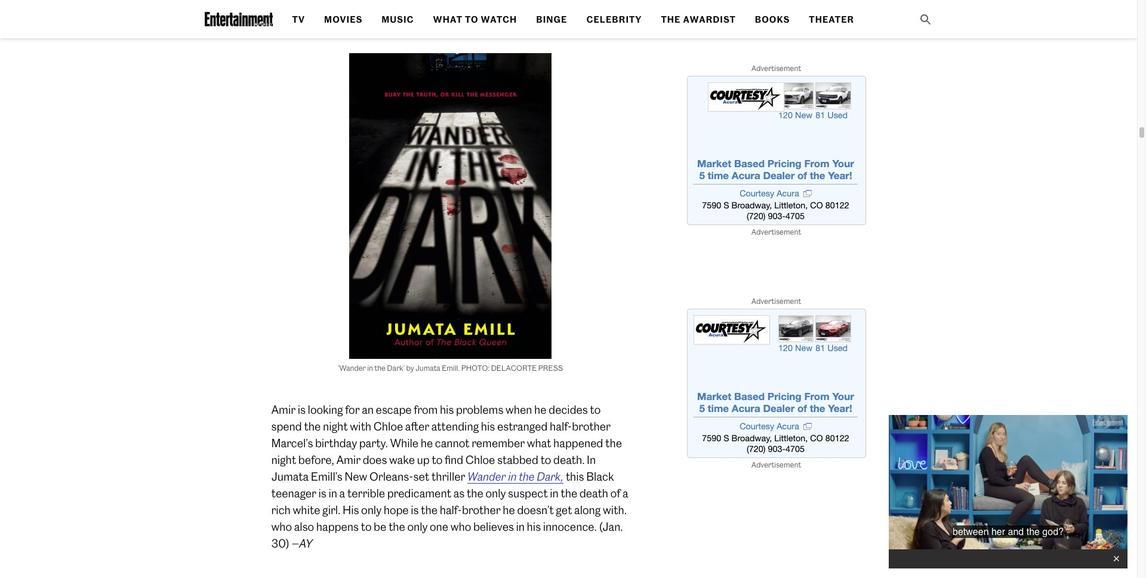 Task type: locate. For each thing, give the bounding box(es) containing it.
cannot
[[435, 436, 470, 450]]

in down the doesn't
[[516, 520, 525, 534]]

tv link
[[292, 14, 305, 25]]

by right dark'
[[406, 363, 414, 372]]

amir
[[271, 403, 296, 417], [337, 453, 361, 467]]

'wander in the dark' by jumata emill image
[[307, 53, 594, 359]]

of
[[611, 487, 621, 500]]

1 advertisement region from the top
[[687, 76, 866, 225]]

only down terrible
[[361, 503, 382, 517]]

is down the emill's
[[319, 487, 327, 500]]

advertisement region
[[687, 76, 866, 225], [687, 309, 866, 458]]

problems
[[456, 403, 504, 417]]

1 horizontal spatial his
[[481, 420, 495, 433]]

books link
[[755, 14, 790, 25]]

2 vertical spatial is
[[411, 503, 419, 517]]

as
[[454, 487, 465, 500]]

he up believes at the bottom left of the page
[[503, 503, 515, 517]]

books
[[755, 14, 790, 25]]

0 vertical spatial is
[[298, 403, 306, 417]]

jumata inside amir is looking for an escape from his problems when he decides to spend the night with chloe after attending his estranged half-brother marcel's birthday party. while he cannot remember what happened the night before, amir does wake up to find chloe stabbed to death. in jumata emill's new orleans-set thriller
[[271, 470, 309, 484]]

his down the doesn't
[[527, 520, 541, 534]]

0 horizontal spatial a
[[340, 487, 345, 500]]

who right one
[[451, 520, 471, 534]]

rich
[[271, 503, 291, 517]]

only
[[486, 487, 506, 500], [361, 503, 382, 517], [408, 520, 428, 534]]

his down problems
[[481, 420, 495, 433]]

press
[[539, 363, 563, 372]]

chloe down escape
[[374, 420, 403, 433]]

2 horizontal spatial only
[[486, 487, 506, 500]]

remember
[[472, 436, 525, 450]]

1 vertical spatial chloe
[[466, 453, 495, 467]]

is down predicament
[[411, 503, 419, 517]]

wander in the dark,
[[468, 470, 564, 484]]

1 vertical spatial amir
[[337, 453, 361, 467]]

0 vertical spatial his
[[440, 403, 454, 417]]

2 vertical spatial jumata
[[271, 470, 309, 484]]

0 horizontal spatial chloe
[[374, 420, 403, 433]]

theater link
[[810, 14, 855, 25]]

2 horizontal spatial his
[[527, 520, 541, 534]]

find
[[445, 453, 464, 467]]

the left dark'
[[375, 363, 386, 372]]

night
[[323, 420, 348, 433], [271, 453, 296, 467]]

0 horizontal spatial amir
[[271, 403, 296, 417]]

0 vertical spatial night
[[323, 420, 348, 433]]

amir up new
[[337, 453, 361, 467]]

celebrity link
[[587, 14, 642, 25]]

to inside this black teenager is in a terrible predicament as the only suspect in the death of a rich white girl. his only hope is the half-brother he doesn't get along with. who also happens to be the only one who believes in his innocence. (jan. 30) —
[[361, 520, 372, 534]]

with
[[350, 420, 372, 433]]

brother up believes at the bottom left of the page
[[462, 503, 501, 517]]

to right decides
[[590, 403, 601, 417]]

in
[[337, 20, 350, 38], [367, 363, 373, 372], [508, 470, 517, 484], [329, 487, 337, 500], [550, 487, 559, 500], [516, 520, 525, 534]]

wake
[[389, 453, 415, 467]]

1 horizontal spatial chloe
[[466, 453, 495, 467]]

2 vertical spatial only
[[408, 520, 428, 534]]

innocence.
[[543, 520, 597, 534]]

his up attending
[[440, 403, 454, 417]]

home image
[[205, 12, 273, 26]]

1 horizontal spatial he
[[503, 503, 515, 517]]

0 horizontal spatial by
[[406, 363, 414, 372]]

when
[[506, 403, 533, 417]]

1 vertical spatial jumata
[[416, 363, 441, 372]]

1 vertical spatial by
[[406, 363, 414, 372]]

0 horizontal spatial his
[[440, 403, 454, 417]]

'wander in the dark' by jumata emill.
[[338, 363, 460, 372]]

he right "when"
[[535, 403, 547, 417]]

(jan.
[[599, 520, 623, 534]]

1 horizontal spatial night
[[323, 420, 348, 433]]

to
[[590, 403, 601, 417], [432, 453, 443, 467], [541, 453, 552, 467], [361, 520, 372, 534]]

in right 'wander
[[367, 363, 373, 372]]

his
[[343, 503, 359, 517]]

the up one
[[421, 503, 438, 517]]

wander in the dark, link
[[468, 470, 564, 484]]

1 horizontal spatial brother
[[572, 420, 611, 433]]

0 horizontal spatial brother
[[462, 503, 501, 517]]

black
[[587, 470, 614, 484]]

30)
[[271, 537, 290, 550]]

stabbed
[[498, 453, 539, 467]]

chloe
[[374, 420, 403, 433], [466, 453, 495, 467]]

girl.
[[323, 503, 341, 517]]

by right dark"
[[424, 20, 441, 38]]

tv
[[292, 14, 305, 25]]

to left be on the left of page
[[361, 520, 372, 534]]

happened
[[554, 436, 604, 450]]

after
[[405, 420, 430, 433]]

an
[[362, 403, 374, 417]]

2 vertical spatial his
[[527, 520, 541, 534]]

"wander in the dark" by jumata emill
[[271, 20, 536, 38]]

death
[[580, 487, 609, 500]]

0 vertical spatial he
[[535, 403, 547, 417]]

1 horizontal spatial by
[[424, 20, 441, 38]]

half- inside this black teenager is in a terrible predicament as the only suspect in the death of a rich white girl. his only hope is the half-brother he doesn't get along with. who also happens to be the only one who believes in his innocence. (jan. 30) —
[[440, 503, 462, 517]]

0 horizontal spatial night
[[271, 453, 296, 467]]

1 vertical spatial brother
[[462, 503, 501, 517]]

0 vertical spatial by
[[424, 20, 441, 38]]

0 horizontal spatial half-
[[440, 503, 462, 517]]

the
[[353, 20, 377, 38], [375, 363, 386, 372], [304, 420, 321, 433], [606, 436, 622, 450], [519, 470, 535, 484], [467, 487, 484, 500], [561, 487, 578, 500], [421, 503, 438, 517], [389, 520, 405, 534]]

0 vertical spatial brother
[[572, 420, 611, 433]]

dark,
[[537, 470, 564, 484]]

2 vertical spatial he
[[503, 503, 515, 517]]

white
[[293, 503, 320, 517]]

the down hope
[[389, 520, 405, 534]]

brother up happened
[[572, 420, 611, 433]]

half- inside amir is looking for an escape from his problems when he decides to spend the night with chloe after attending his estranged half-brother marcel's birthday party. while he cannot remember what happened the night before, amir does wake up to find chloe stabbed to death. in jumata emill's new orleans-set thriller
[[550, 420, 572, 433]]

what
[[527, 436, 552, 450]]

0 vertical spatial half-
[[550, 420, 572, 433]]

is
[[298, 403, 306, 417], [319, 487, 327, 500], [411, 503, 419, 517]]

0 horizontal spatial who
[[271, 520, 292, 534]]

half- down as
[[440, 503, 462, 517]]

get
[[556, 503, 572, 517]]

amir up spend
[[271, 403, 296, 417]]

1 horizontal spatial half-
[[550, 420, 572, 433]]

1 vertical spatial his
[[481, 420, 495, 433]]

what to watch link
[[433, 14, 517, 25]]

suspect
[[508, 487, 548, 500]]

jumata
[[444, 20, 498, 38], [416, 363, 441, 372], [271, 470, 309, 484]]

who down rich
[[271, 520, 292, 534]]

only down wander
[[486, 487, 506, 500]]

brother inside amir is looking for an escape from his problems when he decides to spend the night with chloe after attending his estranged half-brother marcel's birthday party. while he cannot remember what happened the night before, amir does wake up to find chloe stabbed to death. in jumata emill's new orleans-set thriller
[[572, 420, 611, 433]]

1 horizontal spatial jumata
[[416, 363, 441, 372]]

search image
[[919, 12, 933, 27]]

by for dark'
[[406, 363, 414, 372]]

is up spend
[[298, 403, 306, 417]]

half- down decides
[[550, 420, 572, 433]]

2 horizontal spatial he
[[535, 403, 547, 417]]

1 vertical spatial advertisement region
[[687, 309, 866, 458]]

0 horizontal spatial only
[[361, 503, 382, 517]]

night up birthday
[[323, 420, 348, 433]]

1 horizontal spatial who
[[451, 520, 471, 534]]

only left one
[[408, 520, 428, 534]]

chloe up wander
[[466, 453, 495, 467]]

believes
[[474, 520, 514, 534]]

this black teenager is in a terrible predicament as the only suspect in the death of a rich white girl. his only hope is the half-brother he doesn't get along with. who also happens to be the only one who believes in his innocence. (jan. 30) —
[[271, 470, 629, 550]]

dark'
[[387, 363, 405, 372]]

movies
[[324, 14, 363, 25]]

the up get
[[561, 487, 578, 500]]

is inside amir is looking for an escape from his problems when he decides to spend the night with chloe after attending his estranged half-brother marcel's birthday party. while he cannot remember what happened the night before, amir does wake up to find chloe stabbed to death. in jumata emill's new orleans-set thriller
[[298, 403, 306, 417]]

a up his at the bottom of page
[[340, 487, 345, 500]]

1 a from the left
[[340, 487, 345, 500]]

0 horizontal spatial jumata
[[271, 470, 309, 484]]

who
[[271, 520, 292, 534], [451, 520, 471, 534]]

binge link
[[537, 14, 568, 25]]

jumata for emill.
[[416, 363, 441, 372]]

1 who from the left
[[271, 520, 292, 534]]

1 horizontal spatial a
[[623, 487, 629, 500]]

to right up
[[432, 453, 443, 467]]

1 vertical spatial only
[[361, 503, 382, 517]]

his
[[440, 403, 454, 417], [481, 420, 495, 433], [527, 520, 541, 534]]

0 horizontal spatial he
[[421, 436, 433, 450]]

0 vertical spatial jumata
[[444, 20, 498, 38]]

0 horizontal spatial is
[[298, 403, 306, 417]]

night down marcel's
[[271, 453, 296, 467]]

1 horizontal spatial amir
[[337, 453, 361, 467]]

0 vertical spatial advertisement region
[[687, 76, 866, 225]]

in down dark,
[[550, 487, 559, 500]]

2 horizontal spatial jumata
[[444, 20, 498, 38]]

the right happened
[[606, 436, 622, 450]]

1 vertical spatial half-
[[440, 503, 462, 517]]

he up up
[[421, 436, 433, 450]]

hope
[[384, 503, 409, 517]]

a
[[340, 487, 345, 500], [623, 487, 629, 500]]

by
[[424, 20, 441, 38], [406, 363, 414, 372]]

1 horizontal spatial is
[[319, 487, 327, 500]]

half-
[[550, 420, 572, 433], [440, 503, 462, 517]]

set
[[414, 470, 430, 484]]

a right of
[[623, 487, 629, 500]]



Task type: describe. For each thing, give the bounding box(es) containing it.
celebrity
[[587, 14, 642, 25]]

2 advertisement region from the top
[[687, 309, 866, 458]]

party.
[[359, 436, 388, 450]]

delacorte press
[[491, 363, 563, 372]]

looking
[[308, 403, 343, 417]]

terrible
[[348, 487, 385, 500]]

escape
[[376, 403, 412, 417]]

for
[[345, 403, 360, 417]]

while
[[390, 436, 419, 450]]

spend
[[271, 420, 302, 433]]

music link
[[382, 14, 414, 25]]

decides
[[549, 403, 588, 417]]

in up girl.
[[329, 487, 337, 500]]

the right as
[[467, 487, 484, 500]]

the down looking
[[304, 420, 321, 433]]

theater
[[810, 14, 855, 25]]

1 vertical spatial he
[[421, 436, 433, 450]]

his inside this black teenager is in a terrible predicament as the only suspect in the death of a rich white girl. his only hope is the half-brother he doesn't get along with. who also happens to be the only one who believes in his innocence. (jan. 30) —
[[527, 520, 541, 534]]

in down stabbed
[[508, 470, 517, 484]]

attending
[[432, 420, 479, 433]]

1 horizontal spatial only
[[408, 520, 428, 534]]

orleans-
[[370, 470, 414, 484]]

1 vertical spatial night
[[271, 453, 296, 467]]

delacorte
[[491, 363, 537, 372]]

up
[[417, 453, 430, 467]]

0 vertical spatial chloe
[[374, 420, 403, 433]]

2 a from the left
[[623, 487, 629, 500]]

the up suspect
[[519, 470, 535, 484]]

emill's
[[311, 470, 343, 484]]

'wander
[[338, 363, 366, 372]]

1 vertical spatial is
[[319, 487, 327, 500]]

the awardist
[[661, 14, 736, 25]]

to
[[465, 14, 479, 25]]

before,
[[299, 453, 334, 467]]

teenager
[[271, 487, 317, 500]]

2 horizontal spatial is
[[411, 503, 419, 517]]

from
[[414, 403, 438, 417]]

to up dark,
[[541, 453, 552, 467]]

brother inside this black teenager is in a terrible predicament as the only suspect in the death of a rich white girl. his only hope is the half-brother he doesn't get along with. who also happens to be the only one who believes in his innocence. (jan. 30) —
[[462, 503, 501, 517]]

what
[[433, 14, 463, 25]]

emill.
[[442, 363, 460, 372]]

he inside this black teenager is in a terrible predicament as the only suspect in the death of a rich white girl. his only hope is the half-brother he doesn't get along with. who also happens to be the only one who believes in his innocence. (jan. 30) —
[[503, 503, 515, 517]]

—
[[292, 537, 299, 550]]

estranged
[[497, 420, 548, 433]]

by for dark"
[[424, 20, 441, 38]]

new
[[345, 470, 368, 484]]

also
[[294, 520, 314, 534]]

does
[[363, 453, 387, 467]]

thriller
[[432, 470, 466, 484]]

amir is looking for an escape from his problems when he decides to spend the night with chloe after attending his estranged half-brother marcel's birthday party. while he cannot remember what happened the night before, amir does wake up to find chloe stabbed to death. in jumata emill's new orleans-set thriller
[[271, 403, 622, 484]]

emill
[[501, 20, 536, 38]]

doesn't
[[517, 503, 554, 517]]

in
[[587, 453, 596, 467]]

the left 'music'
[[353, 20, 377, 38]]

marcel's
[[271, 436, 313, 450]]

along
[[575, 503, 601, 517]]

one
[[430, 520, 449, 534]]

awardist
[[684, 14, 736, 25]]

birthday
[[315, 436, 357, 450]]

with.
[[603, 503, 627, 517]]

2 who from the left
[[451, 520, 471, 534]]

be
[[374, 520, 387, 534]]

0 vertical spatial amir
[[271, 403, 296, 417]]

this
[[566, 470, 584, 484]]

music
[[382, 14, 414, 25]]

happens
[[316, 520, 359, 534]]

0 vertical spatial only
[[486, 487, 506, 500]]

"wander
[[271, 20, 334, 38]]

in right "wander
[[337, 20, 350, 38]]

jumata for emill
[[444, 20, 498, 38]]

dark"
[[380, 20, 421, 38]]

wander
[[468, 470, 506, 484]]

ay
[[299, 537, 312, 550]]

movies link
[[324, 14, 363, 25]]

what to watch
[[433, 14, 517, 25]]

death.
[[554, 453, 585, 467]]

watch
[[481, 14, 517, 25]]

the
[[661, 14, 681, 25]]

the awardist link
[[661, 14, 736, 25]]

predicament
[[387, 487, 452, 500]]

binge
[[537, 14, 568, 25]]



Task type: vqa. For each thing, say whether or not it's contained in the screenshot.
film,
no



